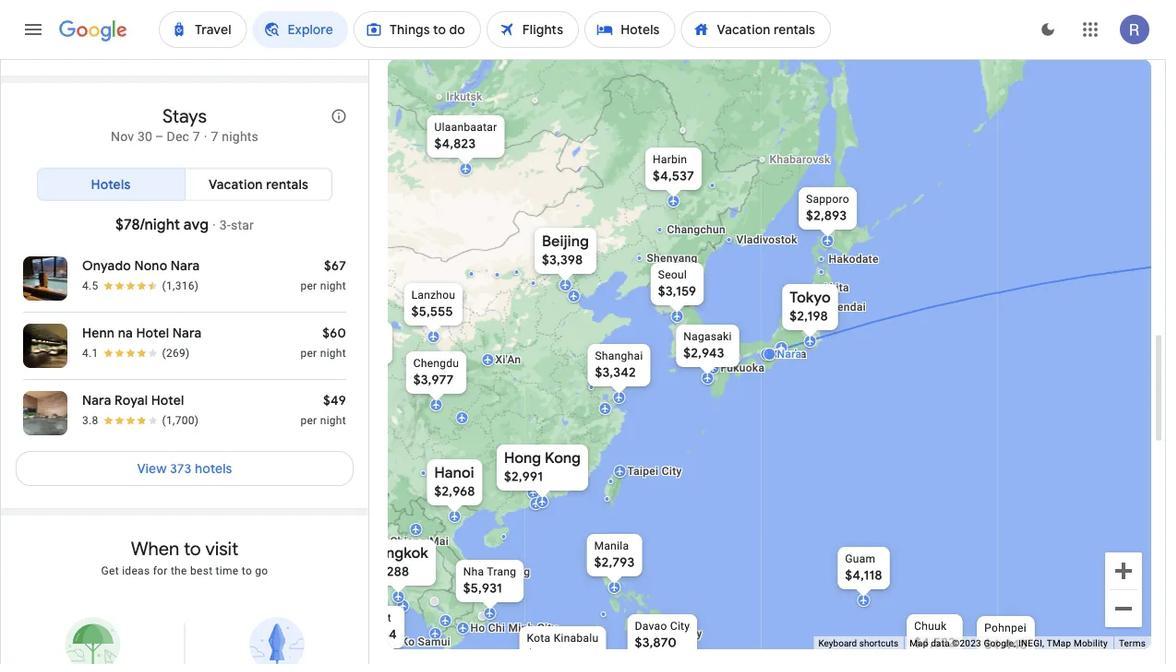 Task type: locate. For each thing, give the bounding box(es) containing it.
when to visit get ideas for the best time to go
[[101, 537, 268, 578]]

off-seasons section. image
[[247, 616, 306, 665]]

per up $60 per night
[[300, 280, 317, 293]]

city
[[662, 465, 682, 478], [670, 620, 690, 633], [537, 622, 557, 635], [682, 628, 702, 641]]

3342 US dollars text field
[[595, 365, 636, 381]]

2 7 from the left
[[211, 129, 219, 144]]

manila $2,793
[[594, 540, 635, 571]]

3 per from the top
[[300, 414, 317, 427]]

0 vertical spatial hotel
[[136, 325, 169, 342]]

da
[[486, 566, 500, 579]]

city inside davao city $3,870
[[670, 620, 690, 633]]

guam
[[845, 553, 876, 566]]

night for $60
[[320, 347, 346, 360]]

7 down stays
[[193, 129, 200, 144]]

hong
[[504, 449, 541, 468]]

terms link
[[1119, 638, 1146, 650]]

hotel for royal
[[151, 392, 184, 409]]

hotels
[[195, 461, 232, 477]]

change appearance image
[[1026, 7, 1070, 52]]

nara royal hotel
[[82, 392, 184, 409]]

per up $49 per night
[[300, 347, 317, 360]]

night inside '$67 per night'
[[320, 280, 346, 293]]

$5,555
[[411, 304, 453, 320]]

city for davao city $3,870
[[670, 620, 690, 633]]

night down $60
[[320, 347, 346, 360]]

3.8 out of 5 stars from 1,700 reviews image
[[82, 414, 199, 428]]

$67
[[324, 258, 346, 274]]

1 vertical spatial to
[[242, 565, 252, 578]]

1 vertical spatial per
[[300, 347, 317, 360]]

1 night from the top
[[320, 280, 346, 293]]

get
[[101, 565, 119, 578]]

hakodate
[[829, 253, 879, 266]]

0 vertical spatial per
[[300, 280, 317, 293]]

per for $67
[[300, 280, 317, 293]]

usd button
[[248, 628, 324, 657]]

0 horizontal spatial 7
[[193, 129, 200, 144]]

to
[[184, 537, 201, 561], [242, 565, 252, 578]]

per for $60
[[300, 347, 317, 360]]

1 horizontal spatial to
[[242, 565, 252, 578]]

nang
[[503, 566, 530, 579]]

1 vertical spatial hotel
[[151, 392, 184, 409]]

khabarovsk
[[770, 153, 831, 166]]

cebu city
[[652, 628, 702, 641]]

$2,793
[[594, 555, 635, 571]]

0 horizontal spatial to
[[184, 537, 201, 561]]

hotel up (1,700) at left bottom
[[151, 392, 184, 409]]

nara up (1,316)
[[171, 258, 200, 274]]

hong kong $2,991
[[504, 449, 581, 486]]

1 horizontal spatial 7
[[211, 129, 219, 144]]

2 vertical spatial per
[[300, 414, 317, 427]]

2 vertical spatial night
[[320, 414, 346, 427]]

seoul
[[658, 269, 687, 282]]

city right taipei
[[662, 465, 682, 478]]

nara inside map region
[[777, 348, 802, 361]]

nights
[[222, 129, 259, 144]]

city right davao in the right bottom of the page
[[670, 620, 690, 633]]

kota
[[527, 632, 551, 645]]

nara down $2,198 on the right top
[[777, 348, 802, 361]]

night inside $49 per night
[[320, 414, 346, 427]]

harbin
[[653, 153, 687, 166]]

chuuk
[[914, 620, 947, 633]]

$2,943
[[683, 345, 724, 362]]

$3,159
[[658, 283, 696, 300]]

night down the $67
[[320, 280, 346, 293]]

map data ©2023 google, inegi, tmap mobility
[[910, 638, 1108, 650]]

3 night from the top
[[320, 414, 346, 427]]

usd
[[283, 634, 309, 651]]

henn
[[82, 325, 115, 342]]

night down $49
[[320, 414, 346, 427]]

$4,448
[[984, 637, 1027, 654]]

$49 per night
[[300, 392, 346, 427]]

$5,931
[[463, 581, 502, 597]]

taipei
[[627, 465, 659, 478]]

2 night from the top
[[320, 347, 346, 360]]

7 left nights
[[211, 129, 219, 144]]

city right "cebu"
[[682, 628, 702, 641]]

harbin $4,537
[[653, 153, 694, 185]]

nagasaki $2,943
[[683, 331, 732, 362]]

about these results image
[[317, 94, 361, 138]]

da nang
[[486, 566, 530, 579]]

nagasaki
[[683, 331, 732, 343]]

main menu image
[[22, 18, 44, 41]]

terms
[[1119, 638, 1146, 650]]

the
[[171, 565, 187, 578]]

per down $60 per night
[[300, 414, 317, 427]]

avg
[[184, 215, 209, 234]]

4537 US dollars text field
[[653, 168, 694, 185]]

$49
[[323, 392, 346, 409]]

to up best
[[184, 537, 201, 561]]

3159 US dollars text field
[[658, 283, 696, 300]]

per inside $60 per night
[[300, 347, 317, 360]]

per inside '$67 per night'
[[300, 280, 317, 293]]

3-star
[[220, 217, 254, 233]]

nov
[[111, 129, 134, 144]]

1 per from the top
[[300, 280, 317, 293]]

(united
[[128, 634, 173, 651]]

1 vertical spatial night
[[320, 347, 346, 360]]

nara
[[171, 258, 200, 274], [172, 325, 202, 342], [777, 348, 802, 361], [82, 392, 111, 409]]

2198 US dollars text field
[[790, 308, 828, 325]]

2 per from the top
[[300, 347, 317, 360]]

kota kinabalu $3,467
[[527, 632, 599, 664]]

irkutsk
[[446, 90, 482, 103]]

night for $67
[[320, 280, 346, 293]]

beijing
[[542, 232, 589, 251]]

data
[[931, 638, 950, 650]]

hotel for na
[[136, 325, 169, 342]]

2968 US dollars text field
[[434, 484, 475, 500]]

city for cebu city
[[682, 628, 702, 641]]

phuket
[[356, 612, 391, 625]]

to left go
[[242, 565, 252, 578]]

0 vertical spatial night
[[320, 280, 346, 293]]

3288 US dollars text field
[[368, 564, 409, 581]]

hotel
[[136, 325, 169, 342], [151, 392, 184, 409]]

keyboard
[[818, 638, 857, 650]]

samui
[[418, 636, 451, 649]]

ho
[[470, 622, 485, 635]]

$3,398
[[542, 252, 583, 269]]

 image
[[204, 129, 207, 144]]

(1,316)
[[162, 280, 199, 293]]

night inside $60 per night
[[320, 347, 346, 360]]

kong
[[545, 449, 581, 468]]

kunming
[[431, 467, 477, 480]]

4522 US dollars text field
[[914, 635, 955, 652]]

3398 US dollars text field
[[542, 252, 583, 269]]

3977 US dollars text field
[[413, 372, 454, 389]]

per inside $49 per night
[[300, 414, 317, 427]]

time
[[216, 565, 239, 578]]

$2,968
[[434, 484, 475, 500]]

$60 per night
[[300, 325, 346, 360]]

nara up (269) on the bottom
[[172, 325, 202, 342]]

$4,522
[[914, 635, 955, 652]]

view 373 hotels
[[137, 461, 232, 477]]

hotel up 4.1 out of 5 stars from 269 reviews image
[[136, 325, 169, 342]]

4448 US dollars text field
[[984, 637, 1027, 654]]

night
[[320, 280, 346, 293], [320, 347, 346, 360], [320, 414, 346, 427]]

$3,870
[[635, 635, 677, 652]]

onyado
[[82, 258, 131, 274]]

seoul $3,159
[[658, 269, 696, 300]]

3-
[[220, 217, 231, 233]]

royal
[[115, 392, 148, 409]]

shanghai $3,342
[[595, 350, 643, 381]]



Task type: vqa. For each thing, say whether or not it's contained in the screenshot.
'Driving' option
no



Task type: describe. For each thing, give the bounding box(es) containing it.
78 US dollars text field
[[115, 215, 140, 234]]

loading results progress bar
[[0, 59, 1166, 63]]

night for $49
[[320, 414, 346, 427]]

phuket $3,364
[[356, 612, 397, 643]]

$4,118
[[845, 568, 882, 584]]

manila
[[594, 540, 629, 553]]

bangkok $3,288
[[368, 544, 428, 581]]

cebu
[[652, 628, 679, 641]]

star
[[231, 217, 254, 233]]

3870 US dollars text field
[[635, 635, 677, 652]]

mai
[[429, 535, 449, 548]]

davao city $3,870
[[635, 620, 690, 652]]

accommodation type option group
[[37, 162, 332, 207]]

beijing $3,398
[[542, 232, 589, 269]]

4.1
[[82, 347, 98, 360]]

$4,823
[[434, 136, 476, 152]]

guam $4,118
[[845, 553, 882, 584]]

$4,537
[[653, 168, 694, 185]]

4118 US dollars text field
[[845, 568, 882, 584]]

kinabalu
[[554, 632, 599, 645]]

english (united states) button
[[46, 628, 233, 657]]

google,
[[984, 638, 1016, 650]]

inegi,
[[1018, 638, 1044, 650]]

5555 US dollars text field
[[411, 304, 453, 320]]

$3,364
[[356, 627, 397, 643]]

map
[[910, 638, 928, 650]]

tmap
[[1047, 638, 1071, 650]]

ko
[[401, 636, 415, 649]]

peak seasons section. image
[[63, 616, 122, 665]]

english
[[81, 634, 124, 651]]

osaka
[[774, 348, 807, 361]]

nara up the 3.8
[[82, 392, 111, 409]]

$3,977
[[413, 372, 454, 389]]

best
[[190, 565, 213, 578]]

city for taipei city
[[662, 465, 682, 478]]

©2023
[[952, 638, 981, 650]]

$67 per night
[[300, 258, 346, 293]]

373
[[170, 461, 192, 477]]

mobility
[[1074, 638, 1108, 650]]

4.1 out of 5 stars from 269 reviews image
[[82, 346, 190, 361]]

2893 US dollars text field
[[806, 208, 847, 224]]

chengdu
[[413, 357, 459, 370]]

$2,198
[[790, 308, 828, 325]]

minh
[[508, 622, 534, 635]]

nov 30 – dec 7
[[111, 129, 200, 144]]

taipei city
[[627, 465, 682, 478]]

sapporo $2,893
[[806, 193, 849, 224]]

chi
[[488, 622, 505, 635]]

go
[[255, 565, 268, 578]]

keyboard shortcuts
[[818, 638, 898, 650]]

city right minh
[[537, 622, 557, 635]]

lanzhou
[[411, 289, 455, 302]]

2793 US dollars text field
[[594, 555, 635, 571]]

hanoi $2,968
[[434, 464, 475, 500]]

4.5 out of 5 stars from 1,316 reviews image
[[82, 279, 199, 294]]

sendai
[[830, 301, 866, 314]]

$3,288
[[368, 564, 409, 581]]

3467 US dollars text field
[[527, 647, 568, 664]]

4.5
[[82, 280, 98, 293]]

chengdu $3,977
[[413, 357, 459, 389]]

visit
[[205, 537, 238, 561]]

henn na hotel nara
[[82, 325, 202, 342]]

per for $49
[[300, 414, 317, 427]]

$78
[[115, 215, 140, 234]]

shortcuts
[[859, 638, 898, 650]]

5931 US dollars text field
[[463, 581, 502, 597]]

ulaanbaatar
[[434, 121, 497, 134]]

3364 US dollars text field
[[356, 627, 397, 643]]

4823 US dollars text field
[[434, 136, 476, 152]]

view
[[137, 461, 167, 477]]

tokyo $2,198
[[790, 289, 831, 325]]

/night
[[140, 215, 180, 234]]

$60
[[322, 325, 346, 342]]

for
[[153, 565, 168, 578]]

busan
[[707, 341, 739, 354]]

english (united states)
[[81, 634, 218, 651]]

(269)
[[162, 347, 190, 360]]

1 7 from the left
[[193, 129, 200, 144]]

chiang
[[390, 535, 426, 548]]

yangon
[[361, 558, 399, 571]]

7 nights
[[211, 129, 259, 144]]

2991 US dollars text field
[[504, 469, 543, 486]]

0 vertical spatial to
[[184, 537, 201, 561]]

hanoi
[[434, 464, 474, 483]]

$78 /night avg
[[115, 215, 209, 234]]

sapporo
[[806, 193, 849, 206]]

keyboard shortcuts button
[[818, 638, 898, 650]]

vladivostok
[[736, 234, 797, 247]]

2943 US dollars text field
[[683, 345, 724, 362]]

na
[[118, 325, 133, 342]]

davao
[[635, 620, 667, 633]]

map region
[[289, 34, 1166, 665]]

$3,467
[[527, 647, 568, 664]]

ho chi minh city
[[470, 622, 557, 635]]

shenyang
[[647, 252, 698, 265]]

changchun
[[667, 223, 726, 236]]



